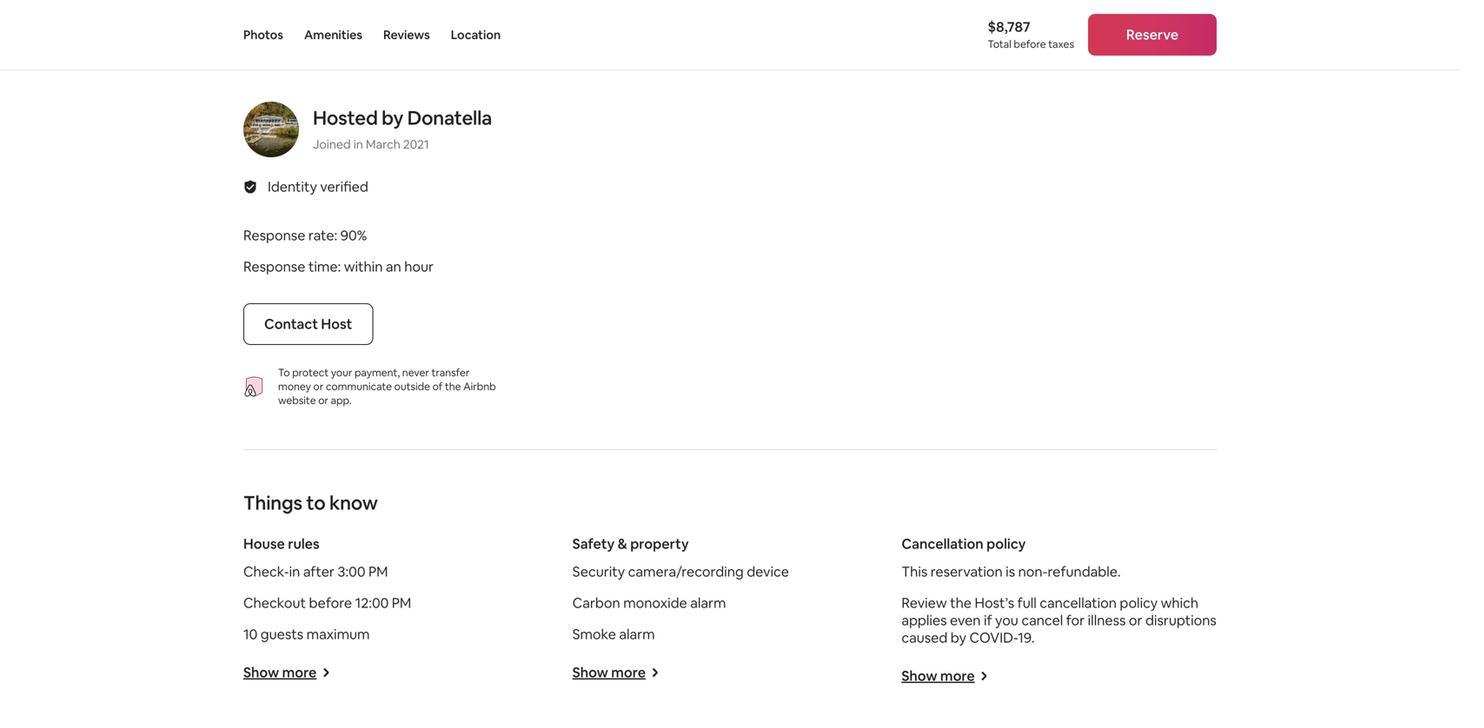 Task type: locate. For each thing, give the bounding box(es) containing it.
review the host's full cancellation policy which applies even if you cancel for illness or disruptions caused by covid-19.
[[902, 594, 1217, 647]]

1 vertical spatial pm
[[392, 594, 411, 612]]

by up march
[[382, 106, 404, 130]]

0 horizontal spatial before
[[309, 594, 352, 612]]

90%
[[341, 226, 367, 244]]

2 horizontal spatial show more
[[902, 667, 975, 685]]

the down reservation
[[950, 594, 972, 612]]

before up maximum
[[309, 594, 352, 612]]

show more down guests
[[243, 664, 317, 681]]

: for response rate
[[334, 226, 338, 244]]

this
[[902, 563, 928, 581]]

policy left which
[[1120, 594, 1158, 612]]

show more button for alarm
[[573, 664, 660, 681]]

before down $8,787 at the right top of page
[[1014, 37, 1046, 51]]

0 horizontal spatial alarm
[[619, 625, 655, 643]]

1 vertical spatial alarm
[[619, 625, 655, 643]]

show down smoke
[[573, 664, 608, 681]]

in left march
[[354, 136, 363, 152]]

or inside review the host's full cancellation policy which applies even if you cancel for illness or disruptions caused by covid-19.
[[1129, 611, 1143, 629]]

response left rate
[[243, 226, 305, 244]]

1 horizontal spatial policy
[[1120, 594, 1158, 612]]

reviews button
[[383, 0, 430, 70]]

after
[[303, 563, 335, 581]]

to protect your payment, never transfer money or communicate outside of the airbnb website or app.
[[278, 366, 496, 407]]

1 horizontal spatial in
[[354, 136, 363, 152]]

0 horizontal spatial in
[[289, 563, 300, 581]]

identity
[[268, 178, 317, 195]]

response down the response rate : 90%
[[243, 258, 305, 275]]

0 horizontal spatial show more
[[243, 664, 317, 681]]

within
[[344, 258, 383, 275]]

1 horizontal spatial show more button
[[573, 664, 660, 681]]

0 horizontal spatial show more button
[[243, 664, 331, 681]]

0 horizontal spatial more
[[282, 664, 317, 681]]

more down caused
[[940, 667, 975, 685]]

show more down smoke alarm
[[573, 664, 646, 681]]

cancel
[[1022, 611, 1063, 629]]

0 vertical spatial :
[[334, 226, 338, 244]]

learn more about the host, donatella. image
[[243, 102, 299, 157], [243, 102, 299, 157]]

location button
[[451, 0, 501, 70]]

show down caused
[[902, 667, 938, 685]]

or right illness
[[1129, 611, 1143, 629]]

in left after
[[289, 563, 300, 581]]

show more button down caused
[[902, 667, 989, 685]]

0 horizontal spatial show
[[243, 664, 279, 681]]

0 vertical spatial before
[[1014, 37, 1046, 51]]

show
[[243, 664, 279, 681], [573, 664, 608, 681], [902, 667, 938, 685]]

1 vertical spatial by
[[951, 629, 967, 647]]

policy up "is"
[[987, 535, 1026, 553]]

is
[[1006, 563, 1015, 581]]

1 vertical spatial the
[[950, 594, 972, 612]]

check-
[[243, 563, 289, 581]]

website
[[278, 394, 316, 407]]

0 horizontal spatial by
[[382, 106, 404, 130]]

in inside hosted by donatella joined in march 2021
[[354, 136, 363, 152]]

0 vertical spatial policy
[[987, 535, 1026, 553]]

10 guests maximum
[[243, 625, 370, 643]]

1 horizontal spatial show
[[573, 664, 608, 681]]

which
[[1161, 594, 1199, 612]]

1 response from the top
[[243, 226, 305, 244]]

to
[[278, 366, 290, 379]]

:
[[334, 226, 338, 244], [338, 258, 341, 275]]

1 horizontal spatial more
[[611, 664, 646, 681]]

march
[[366, 136, 401, 152]]

contact
[[264, 315, 318, 333]]

smoke alarm
[[573, 625, 655, 643]]

0 vertical spatial the
[[445, 380, 461, 393]]

show more
[[243, 664, 317, 681], [573, 664, 646, 681], [902, 667, 975, 685]]

carbon monoxide alarm
[[573, 594, 726, 612]]

response time : within an hour
[[243, 258, 434, 275]]

hosted by donatella joined in march 2021
[[313, 106, 492, 152]]

pm
[[369, 563, 388, 581], [392, 594, 411, 612]]

pm right 3:00
[[369, 563, 388, 581]]

contact host
[[264, 315, 352, 333]]

rate
[[308, 226, 334, 244]]

device
[[747, 563, 789, 581]]

donatella
[[407, 106, 492, 130]]

1 vertical spatial :
[[338, 258, 341, 275]]

in
[[354, 136, 363, 152], [289, 563, 300, 581]]

communicate
[[326, 380, 392, 393]]

or left app.
[[318, 394, 329, 407]]

show more down caused
[[902, 667, 975, 685]]

alarm
[[690, 594, 726, 612], [619, 625, 655, 643]]

1 vertical spatial policy
[[1120, 594, 1158, 612]]

more down 10 guests maximum
[[282, 664, 317, 681]]

non-
[[1018, 563, 1048, 581]]

house rules
[[243, 535, 320, 553]]

refundable.
[[1048, 563, 1121, 581]]

or for to
[[318, 394, 329, 407]]

hour
[[404, 258, 434, 275]]

by
[[382, 106, 404, 130], [951, 629, 967, 647]]

show down 10
[[243, 664, 279, 681]]

0 vertical spatial by
[[382, 106, 404, 130]]

: left within
[[338, 258, 341, 275]]

amenities
[[304, 27, 362, 43]]

an
[[386, 258, 401, 275]]

1 horizontal spatial show more
[[573, 664, 646, 681]]

show more button
[[243, 664, 331, 681], [573, 664, 660, 681], [902, 667, 989, 685]]

0 horizontal spatial pm
[[369, 563, 388, 581]]

cancellation
[[902, 535, 984, 553]]

show more button down smoke alarm
[[573, 664, 660, 681]]

1 vertical spatial response
[[243, 258, 305, 275]]

2 response from the top
[[243, 258, 305, 275]]

by right caused
[[951, 629, 967, 647]]

show more for guests
[[243, 664, 317, 681]]

more for guests
[[282, 664, 317, 681]]

reviews
[[383, 27, 430, 43]]

airbnb
[[463, 380, 496, 393]]

never
[[402, 366, 429, 379]]

: for response time
[[338, 258, 341, 275]]

joined
[[313, 136, 351, 152]]

before
[[1014, 37, 1046, 51], [309, 594, 352, 612]]

monoxide
[[623, 594, 687, 612]]

pm right 12:00
[[392, 594, 411, 612]]

show for smoke
[[573, 664, 608, 681]]

: left 90%
[[334, 226, 338, 244]]

1 horizontal spatial the
[[950, 594, 972, 612]]

1 horizontal spatial pm
[[392, 594, 411, 612]]

you
[[995, 611, 1019, 629]]

carbon
[[573, 594, 620, 612]]

alarm down camera/recording
[[690, 594, 726, 612]]

hosted
[[313, 106, 378, 130]]

more
[[282, 664, 317, 681], [611, 664, 646, 681], [940, 667, 975, 685]]

reserve button
[[1088, 14, 1217, 56]]

show more button down guests
[[243, 664, 331, 681]]

payment,
[[355, 366, 400, 379]]

app.
[[331, 394, 352, 407]]

1 horizontal spatial by
[[951, 629, 967, 647]]

0 horizontal spatial the
[[445, 380, 461, 393]]

1 horizontal spatial alarm
[[690, 594, 726, 612]]

response
[[243, 226, 305, 244], [243, 258, 305, 275]]

check-in after 3:00 pm
[[243, 563, 388, 581]]

0 vertical spatial response
[[243, 226, 305, 244]]

alarm down carbon monoxide alarm
[[619, 625, 655, 643]]

policy
[[987, 535, 1026, 553], [1120, 594, 1158, 612]]

0 vertical spatial pm
[[369, 563, 388, 581]]

0 vertical spatial in
[[354, 136, 363, 152]]

the down transfer
[[445, 380, 461, 393]]

1 horizontal spatial before
[[1014, 37, 1046, 51]]

amenities button
[[304, 0, 362, 70]]

for
[[1066, 611, 1085, 629]]

covid-
[[970, 629, 1018, 647]]

1 vertical spatial before
[[309, 594, 352, 612]]

guests
[[261, 625, 303, 643]]

more down smoke alarm
[[611, 664, 646, 681]]

security camera/recording device
[[573, 563, 789, 581]]

1 vertical spatial in
[[289, 563, 300, 581]]

property
[[630, 535, 689, 553]]



Task type: describe. For each thing, give the bounding box(es) containing it.
show more button for guests
[[243, 664, 331, 681]]

money
[[278, 380, 311, 393]]

total
[[988, 37, 1012, 51]]

identity verified
[[268, 178, 368, 195]]

of
[[433, 380, 443, 393]]

checkout
[[243, 594, 306, 612]]

or for review
[[1129, 611, 1143, 629]]

or down protect
[[313, 380, 324, 393]]

&
[[618, 535, 627, 553]]

show more for alarm
[[573, 664, 646, 681]]

by inside hosted by donatella joined in march 2021
[[382, 106, 404, 130]]

19.
[[1018, 629, 1035, 647]]

camera/recording
[[628, 563, 744, 581]]

reservation
[[931, 563, 1003, 581]]

cancellation
[[1040, 594, 1117, 612]]

0 vertical spatial alarm
[[690, 594, 726, 612]]

response for response rate
[[243, 226, 305, 244]]

rules
[[288, 535, 320, 553]]

this reservation is non-refundable.
[[902, 563, 1121, 581]]

3:00
[[338, 563, 366, 581]]

security
[[573, 563, 625, 581]]

illness
[[1088, 611, 1126, 629]]

host
[[321, 315, 352, 333]]

contact host link
[[243, 303, 373, 345]]

12:00
[[355, 594, 389, 612]]

transfer
[[432, 366, 470, 379]]

disruptions
[[1146, 611, 1217, 629]]

full
[[1018, 594, 1037, 612]]

taxes
[[1049, 37, 1074, 51]]

verified
[[320, 178, 368, 195]]

before inside $8,787 total before taxes
[[1014, 37, 1046, 51]]

$8,787
[[988, 18, 1031, 36]]

$8,787 total before taxes
[[988, 18, 1074, 51]]

more for alarm
[[611, 664, 646, 681]]

host's
[[975, 594, 1015, 612]]

caused
[[902, 629, 948, 647]]

response for response time
[[243, 258, 305, 275]]

2 horizontal spatial more
[[940, 667, 975, 685]]

outside
[[394, 380, 430, 393]]

safety
[[573, 535, 615, 553]]

the inside to protect your payment, never transfer money or communicate outside of the airbnb website or app.
[[445, 380, 461, 393]]

protect
[[292, 366, 329, 379]]

if
[[984, 611, 992, 629]]

10
[[243, 625, 258, 643]]

even
[[950, 611, 981, 629]]

2 horizontal spatial show
[[902, 667, 938, 685]]

show for 10
[[243, 664, 279, 681]]

response rate : 90%
[[243, 226, 367, 244]]

photos
[[243, 27, 283, 43]]

the inside review the host's full cancellation policy which applies even if you cancel for illness or disruptions caused by covid-19.
[[950, 594, 972, 612]]

checkout before 12:00 pm
[[243, 594, 411, 612]]

smoke
[[573, 625, 616, 643]]

review
[[902, 594, 947, 612]]

by inside review the host's full cancellation policy which applies even if you cancel for illness or disruptions caused by covid-19.
[[951, 629, 967, 647]]

policy inside review the host's full cancellation policy which applies even if you cancel for illness or disruptions caused by covid-19.
[[1120, 594, 1158, 612]]

location
[[451, 27, 501, 43]]

2 horizontal spatial show more button
[[902, 667, 989, 685]]

things
[[243, 491, 302, 515]]

things to know
[[243, 491, 378, 515]]

2021
[[403, 136, 429, 152]]

0 horizontal spatial policy
[[987, 535, 1026, 553]]

photos button
[[243, 0, 283, 70]]

time
[[308, 258, 338, 275]]

safety & property
[[573, 535, 689, 553]]

reserve
[[1126, 26, 1179, 43]]

cancellation policy
[[902, 535, 1026, 553]]

maximum
[[307, 625, 370, 643]]

your
[[331, 366, 352, 379]]

know
[[329, 491, 378, 515]]

applies
[[902, 611, 947, 629]]

to
[[306, 491, 326, 515]]



Task type: vqa. For each thing, say whether or not it's contained in the screenshot.
the 2
no



